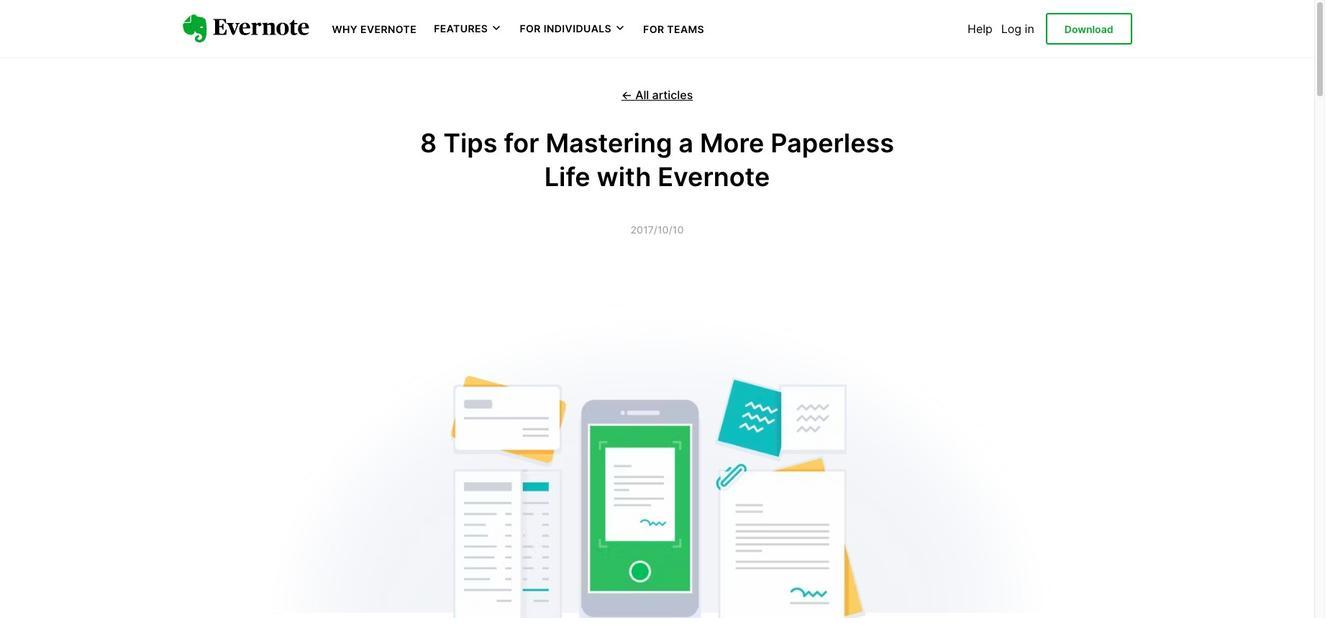 Task type: vqa. For each thing, say whether or not it's contained in the screenshot.
the topmost to
no



Task type: locate. For each thing, give the bounding box(es) containing it.
evernote right "why"
[[361, 23, 417, 35]]

2017/10/10
[[631, 224, 684, 236]]

for left teams
[[643, 23, 665, 35]]

for for for individuals
[[520, 22, 541, 35]]

for individuals
[[520, 22, 612, 35]]

evernote down more
[[658, 161, 770, 193]]

← all articles link
[[622, 88, 693, 102]]

log in
[[1002, 22, 1035, 36]]

evernote
[[361, 23, 417, 35], [658, 161, 770, 193]]

help
[[968, 22, 993, 36]]

8 tips for mastering a more paperless life with evernote
[[420, 127, 895, 193]]

1 vertical spatial evernote
[[658, 161, 770, 193]]

for
[[520, 22, 541, 35], [643, 23, 665, 35]]

with
[[597, 161, 651, 193]]

0 vertical spatial evernote
[[361, 23, 417, 35]]

0 horizontal spatial evernote
[[361, 23, 417, 35]]

0 horizontal spatial for
[[520, 22, 541, 35]]

why
[[332, 23, 358, 35]]

evernote inside 8 tips for mastering a more paperless life with evernote
[[658, 161, 770, 193]]

for individuals button
[[520, 22, 626, 36]]

for left individuals
[[520, 22, 541, 35]]

1 horizontal spatial evernote
[[658, 161, 770, 193]]

a
[[679, 127, 694, 159]]

individuals
[[544, 22, 612, 35]]

why evernote link
[[332, 22, 417, 36]]

for teams
[[643, 23, 705, 35]]

tips
[[443, 127, 498, 159]]

for teams link
[[643, 22, 705, 36]]

all
[[636, 88, 649, 102]]

more
[[700, 127, 764, 159]]

← all articles
[[622, 88, 693, 102]]

articles
[[652, 88, 693, 102]]

for inside button
[[520, 22, 541, 35]]

log in link
[[1002, 22, 1035, 36]]

1 horizontal spatial for
[[643, 23, 665, 35]]



Task type: describe. For each thing, give the bounding box(es) containing it.
mastering
[[546, 127, 672, 159]]

help link
[[968, 22, 993, 36]]

for for for teams
[[643, 23, 665, 35]]

8
[[420, 127, 437, 159]]

features button
[[434, 22, 503, 36]]

life
[[545, 161, 591, 193]]

why evernote
[[332, 23, 417, 35]]

features
[[434, 22, 488, 35]]

←
[[622, 88, 633, 102]]

in
[[1025, 22, 1035, 36]]

evernote logo image
[[182, 14, 309, 43]]

log
[[1002, 22, 1022, 36]]

paperless
[[771, 127, 895, 159]]

evernote inside why evernote link
[[361, 23, 417, 35]]

download link
[[1046, 13, 1132, 45]]

for
[[504, 127, 539, 159]]

download
[[1065, 23, 1114, 35]]

teams
[[667, 23, 705, 35]]



